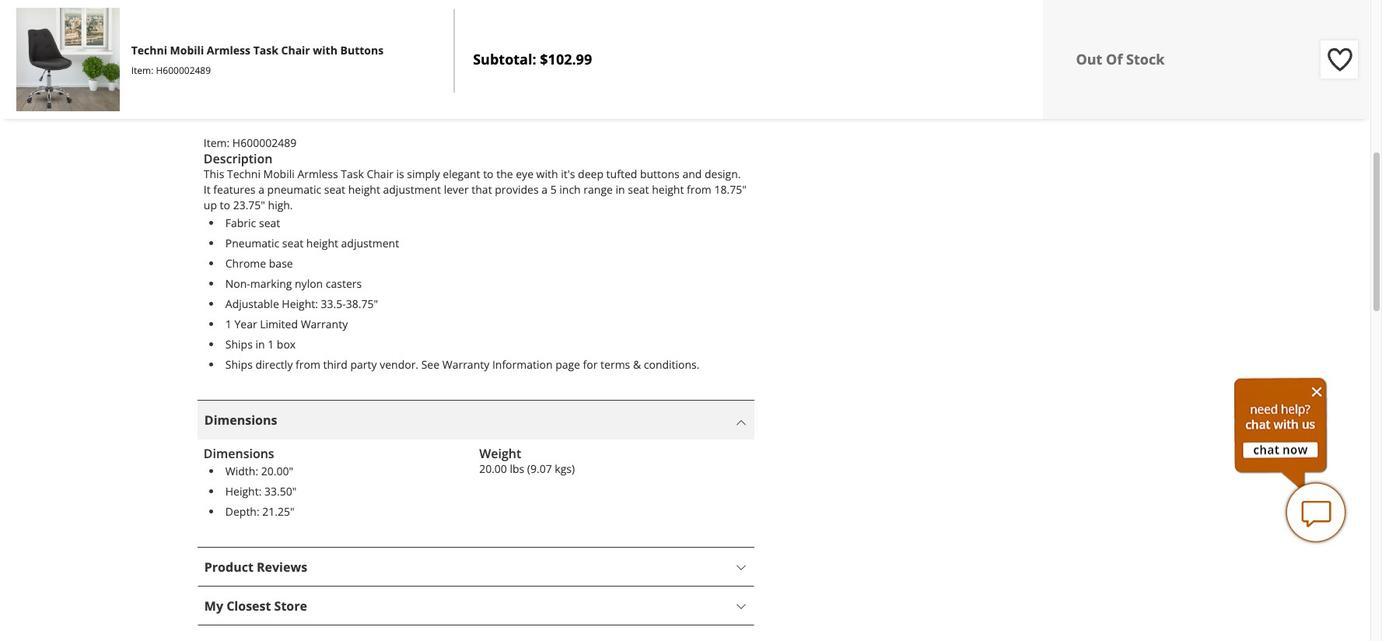 Task type: locate. For each thing, give the bounding box(es) containing it.
1 horizontal spatial height:
[[282, 296, 318, 311]]

height down buttons
[[652, 182, 684, 197]]

0 vertical spatial h600002489
[[156, 64, 211, 77]]

techni mobili armless task chair with buttons, black, large image
[[197, 0, 756, 15], [16, 8, 120, 111], [200, 20, 274, 75], [291, 20, 365, 75], [382, 20, 456, 75]]

it
[[204, 182, 211, 197]]

1 left box
[[268, 337, 274, 352]]

1 vertical spatial dimensions
[[204, 445, 274, 462]]

fabric
[[225, 215, 256, 230]]

lever
[[444, 182, 469, 197]]

0 horizontal spatial warranty
[[301, 317, 348, 331]]

non-
[[225, 276, 250, 291]]

subtotal:
[[473, 50, 536, 69]]

1 vertical spatial task
[[341, 166, 364, 181]]

ships left directly
[[225, 357, 253, 372]]

0 horizontal spatial height:
[[225, 484, 262, 499]]

warranty
[[301, 317, 348, 331], [442, 357, 490, 372]]

in
[[616, 182, 625, 197], [256, 337, 265, 352]]

0 vertical spatial mobili
[[170, 43, 204, 58]]

with
[[313, 43, 338, 58], [536, 166, 558, 181]]

armless
[[207, 43, 251, 58], [297, 166, 338, 181]]

1 horizontal spatial techni
[[227, 166, 261, 181]]

1 vertical spatial ships
[[225, 357, 253, 372]]

0 vertical spatial ships
[[225, 337, 253, 352]]

0 horizontal spatial chair
[[281, 43, 310, 58]]

1 vertical spatial from
[[296, 357, 320, 372]]

mobili inside item: h600002489 description this techni mobili armless task chair is simply elegant to the eye with it's deep tufted buttons and design. it features a pneumatic seat height adjustment lever that provides a 5 inch range in seat height from 18.75" up to 23.75" high. fabric seat pneumatic seat height adjustment chrome base non-marking nylon casters adjustable height: 33.5-38.75" 1 year limited warranty ships in 1 box ships directly from third party vendor. see warranty information page for terms & conditions.
[[263, 166, 295, 181]]

1 a from the left
[[258, 182, 264, 197]]

$102.99
[[540, 50, 592, 69]]

a
[[258, 182, 264, 197], [542, 182, 548, 197]]

to right up
[[220, 198, 230, 212]]

1 horizontal spatial item:
[[204, 135, 230, 150]]

1 vertical spatial chair
[[367, 166, 394, 181]]

0 horizontal spatial h600002489
[[156, 64, 211, 77]]

1 horizontal spatial warranty
[[442, 357, 490, 372]]

1 left year
[[225, 317, 232, 331]]

0 horizontal spatial item:
[[131, 64, 154, 77]]

provides
[[495, 182, 539, 197]]

0 horizontal spatial armless
[[207, 43, 251, 58]]

height up nylon
[[306, 236, 338, 250]]

warranty right "see"
[[442, 357, 490, 372]]

marking
[[250, 276, 292, 291]]

20.00 up 33.50
[[261, 464, 289, 478]]

h600002489 inside techni mobili armless task chair with buttons item: h600002489
[[156, 64, 211, 77]]

0 vertical spatial armless
[[207, 43, 251, 58]]

1 horizontal spatial in
[[616, 182, 625, 197]]

0 horizontal spatial 1
[[225, 317, 232, 331]]

in down tufted
[[616, 182, 625, 197]]

0 horizontal spatial task
[[253, 43, 278, 58]]

a left 5
[[542, 182, 548, 197]]

height
[[348, 182, 380, 197], [652, 182, 684, 197], [306, 236, 338, 250]]

from
[[687, 182, 712, 197], [296, 357, 320, 372]]

1 vertical spatial item:
[[204, 135, 230, 150]]

20.00 left lbs
[[479, 461, 507, 476]]

item: h600002489 description this techni mobili armless task chair is simply elegant to the eye with it's deep tufted buttons and design. it features a pneumatic seat height adjustment lever that provides a 5 inch range in seat height from 18.75" up to 23.75" high. fabric seat pneumatic seat height adjustment chrome base non-marking nylon casters adjustable height: 33.5-38.75" 1 year limited warranty ships in 1 box ships directly from third party vendor. see warranty information page for terms & conditions.
[[204, 135, 747, 372]]

+5 button
[[471, 18, 549, 78]]

task
[[253, 43, 278, 58], [341, 166, 364, 181]]

ships down year
[[225, 337, 253, 352]]

product reviews button
[[197, 548, 755, 587]]

0 vertical spatial from
[[687, 182, 712, 197]]

depth:
[[225, 504, 260, 519]]

1 vertical spatial techni
[[227, 166, 261, 181]]

dimensions
[[204, 411, 277, 429], [204, 445, 274, 462]]

adjustment up casters
[[341, 236, 399, 250]]

chair left buttons on the top of the page
[[281, 43, 310, 58]]

"
[[289, 464, 293, 478], [292, 484, 297, 499], [290, 504, 295, 519]]

weight 20.00 lbs ( 9.07 kgs)
[[479, 445, 575, 476]]

third
[[323, 357, 348, 372]]

with up 5
[[536, 166, 558, 181]]

with inside techni mobili armless task chair with buttons item: h600002489
[[313, 43, 338, 58]]

1 vertical spatial with
[[536, 166, 558, 181]]

height:
[[282, 296, 318, 311], [225, 484, 262, 499]]

directly
[[256, 357, 293, 372]]

box
[[277, 337, 296, 352]]

1 vertical spatial height:
[[225, 484, 262, 499]]

0 horizontal spatial in
[[256, 337, 265, 352]]

item: inside techni mobili armless task chair with buttons item: h600002489
[[131, 64, 154, 77]]

party
[[350, 357, 377, 372]]

seat
[[324, 182, 345, 197], [628, 182, 649, 197], [259, 215, 280, 230], [282, 236, 304, 250]]

high.
[[268, 198, 293, 212]]

1 vertical spatial 1
[[268, 337, 274, 352]]

20.00
[[479, 461, 507, 476], [261, 464, 289, 478]]

out of stock link
[[1061, 41, 1180, 78]]

from left 'third'
[[296, 357, 320, 372]]

1 horizontal spatial a
[[542, 182, 548, 197]]

0 vertical spatial with
[[313, 43, 338, 58]]

0 vertical spatial techni
[[131, 43, 167, 58]]

information
[[492, 357, 553, 372]]

1 horizontal spatial chair
[[367, 166, 394, 181]]

ships
[[225, 337, 253, 352], [225, 357, 253, 372]]

with left buttons on the top of the page
[[313, 43, 338, 58]]

is
[[396, 166, 404, 181]]

page
[[556, 357, 580, 372]]

1 horizontal spatial armless
[[297, 166, 338, 181]]

task inside techni mobili armless task chair with buttons item: h600002489
[[253, 43, 278, 58]]

1 horizontal spatial 20.00
[[479, 461, 507, 476]]

height: up the depth:
[[225, 484, 262, 499]]

chair left is
[[367, 166, 394, 181]]

pneumatic
[[225, 236, 279, 250]]

tufted
[[607, 166, 637, 181]]

a up 23.75"
[[258, 182, 264, 197]]

1 horizontal spatial mobili
[[263, 166, 295, 181]]

0 vertical spatial dimensions
[[204, 411, 277, 429]]

0 horizontal spatial from
[[296, 357, 320, 372]]

height right 'pneumatic'
[[348, 182, 380, 197]]

0 vertical spatial warranty
[[301, 317, 348, 331]]

0 vertical spatial task
[[253, 43, 278, 58]]

adjustment
[[383, 182, 441, 197], [341, 236, 399, 250]]

in up directly
[[256, 337, 265, 352]]

mobili
[[170, 43, 204, 58], [263, 166, 295, 181]]

techni mobili armless task chair with buttons item: h600002489
[[131, 43, 384, 77]]

1 horizontal spatial task
[[341, 166, 364, 181]]

0 vertical spatial to
[[483, 166, 494, 181]]

5
[[551, 182, 557, 197]]

chair
[[281, 43, 310, 58], [367, 166, 394, 181]]

1 vertical spatial to
[[220, 198, 230, 212]]

h600002489 inside item: h600002489 description this techni mobili armless task chair is simply elegant to the eye with it's deep tufted buttons and design. it features a pneumatic seat height adjustment lever that provides a 5 inch range in seat height from 18.75" up to 23.75" high. fabric seat pneumatic seat height adjustment chrome base non-marking nylon casters adjustable height: 33.5-38.75" 1 year limited warranty ships in 1 box ships directly from third party vendor. see warranty information page for terms & conditions.
[[232, 135, 297, 150]]

20.00 inside weight 20.00 lbs ( 9.07 kgs)
[[479, 461, 507, 476]]

0 horizontal spatial techni
[[131, 43, 167, 58]]

dimensions inside dimensions width: 20.00 " height: 33.50 " depth: 21.25 "
[[204, 445, 274, 462]]

0 horizontal spatial height
[[306, 236, 338, 250]]

buttons
[[340, 43, 384, 58]]

to left 'the'
[[483, 166, 494, 181]]

height: down nylon
[[282, 296, 318, 311]]

2 horizontal spatial height
[[652, 182, 684, 197]]

description
[[204, 150, 273, 167]]

product
[[204, 559, 253, 576]]

1 horizontal spatial to
[[483, 166, 494, 181]]

features
[[213, 182, 256, 197]]

0 horizontal spatial with
[[313, 43, 338, 58]]

0 vertical spatial height:
[[282, 296, 318, 311]]

item:
[[131, 64, 154, 77], [204, 135, 230, 150]]

0 vertical spatial in
[[616, 182, 625, 197]]

1
[[225, 317, 232, 331], [268, 337, 274, 352]]

weight
[[479, 445, 521, 462]]

0 vertical spatial chair
[[281, 43, 310, 58]]

1 horizontal spatial with
[[536, 166, 558, 181]]

dimensions inside dimensions dropdown button
[[204, 411, 277, 429]]

1 horizontal spatial 1
[[268, 337, 274, 352]]

1 vertical spatial mobili
[[263, 166, 295, 181]]

seat up the base
[[282, 236, 304, 250]]

1 vertical spatial in
[[256, 337, 265, 352]]

from down "and"
[[687, 182, 712, 197]]

1 horizontal spatial from
[[687, 182, 712, 197]]

0 horizontal spatial a
[[258, 182, 264, 197]]

design.
[[705, 166, 741, 181]]

0 vertical spatial item:
[[131, 64, 154, 77]]

that
[[472, 182, 492, 197]]

adjustment down simply
[[383, 182, 441, 197]]

0 horizontal spatial 20.00
[[261, 464, 289, 478]]

0 horizontal spatial mobili
[[170, 43, 204, 58]]

1 vertical spatial h600002489
[[232, 135, 297, 150]]

h600002489
[[156, 64, 211, 77], [232, 135, 297, 150]]

dimensions width: 20.00 " height: 33.50 " depth: 21.25 "
[[204, 445, 297, 519]]

1 vertical spatial armless
[[297, 166, 338, 181]]

1 vertical spatial "
[[292, 484, 297, 499]]

techni
[[131, 43, 167, 58], [227, 166, 261, 181]]

to
[[483, 166, 494, 181], [220, 198, 230, 212]]

2 vertical spatial "
[[290, 504, 295, 519]]

1 horizontal spatial h600002489
[[232, 135, 297, 150]]

warranty down 33.5-
[[301, 317, 348, 331]]

deep
[[578, 166, 604, 181]]



Task type: describe. For each thing, give the bounding box(es) containing it.
for
[[583, 357, 598, 372]]

21.25
[[262, 504, 290, 519]]

1 ships from the top
[[225, 337, 253, 352]]

33.5-
[[321, 296, 346, 311]]

see
[[421, 357, 440, 372]]

casters
[[326, 276, 362, 291]]

seat down high. on the left top of the page
[[259, 215, 280, 230]]

38.75"
[[346, 296, 378, 311]]

stock
[[1127, 50, 1165, 69]]

of
[[1106, 50, 1123, 69]]

eye
[[516, 166, 534, 181]]

height: inside item: h600002489 description this techni mobili armless task chair is simply elegant to the eye with it's deep tufted buttons and design. it features a pneumatic seat height adjustment lever that provides a 5 inch range in seat height from 18.75" up to 23.75" high. fabric seat pneumatic seat height adjustment chrome base non-marking nylon casters adjustable height: 33.5-38.75" 1 year limited warranty ships in 1 box ships directly from third party vendor. see warranty information page for terms & conditions.
[[282, 296, 318, 311]]

armless inside techni mobili armless task chair with buttons item: h600002489
[[207, 43, 251, 58]]

with inside item: h600002489 description this techni mobili armless task chair is simply elegant to the eye with it's deep tufted buttons and design. it features a pneumatic seat height adjustment lever that provides a 5 inch range in seat height from 18.75" up to 23.75" high. fabric seat pneumatic seat height adjustment chrome base non-marking nylon casters adjustable height: 33.5-38.75" 1 year limited warranty ships in 1 box ships directly from third party vendor. see warranty information page for terms & conditions.
[[536, 166, 558, 181]]

dialogue message for liveperson image
[[1235, 377, 1328, 489]]

range
[[584, 182, 613, 197]]

1 horizontal spatial height
[[348, 182, 380, 197]]

adjustable
[[225, 296, 279, 311]]

kgs)
[[555, 461, 575, 476]]

out of stock
[[1076, 50, 1165, 69]]

0 vertical spatial 1
[[225, 317, 232, 331]]

seat down tufted
[[628, 182, 649, 197]]

up
[[204, 198, 217, 212]]

techni inside techni mobili armless task chair with buttons item: h600002489
[[131, 43, 167, 58]]

18.75"
[[715, 182, 747, 197]]

my
[[204, 597, 223, 615]]

2 ships from the top
[[225, 357, 253, 372]]

0 horizontal spatial to
[[220, 198, 230, 212]]

buttons
[[640, 166, 680, 181]]

elegant
[[443, 166, 480, 181]]

&
[[633, 357, 641, 372]]

chat bubble mobile view image
[[1285, 482, 1347, 544]]

height: inside dimensions width: 20.00 " height: 33.50 " depth: 21.25 "
[[225, 484, 262, 499]]

nylon
[[295, 276, 323, 291]]

inch
[[560, 182, 581, 197]]

width:
[[225, 464, 258, 478]]

23.75"
[[233, 198, 265, 212]]

+5
[[504, 40, 516, 55]]

1 vertical spatial warranty
[[442, 357, 490, 372]]

conditions.
[[644, 357, 700, 372]]

0 vertical spatial adjustment
[[383, 182, 441, 197]]

dimensions button
[[197, 401, 755, 439]]

dimensions for dimensions width: 20.00 " height: 33.50 " depth: 21.25 "
[[204, 445, 274, 462]]

vendor.
[[380, 357, 419, 372]]

armless inside item: h600002489 description this techni mobili armless task chair is simply elegant to the eye with it's deep tufted buttons and design. it features a pneumatic seat height adjustment lever that provides a 5 inch range in seat height from 18.75" up to 23.75" high. fabric seat pneumatic seat height adjustment chrome base non-marking nylon casters adjustable height: 33.5-38.75" 1 year limited warranty ships in 1 box ships directly from third party vendor. see warranty information page for terms & conditions.
[[297, 166, 338, 181]]

2 a from the left
[[542, 182, 548, 197]]

chair inside item: h600002489 description this techni mobili armless task chair is simply elegant to the eye with it's deep tufted buttons and design. it features a pneumatic seat height adjustment lever that provides a 5 inch range in seat height from 18.75" up to 23.75" high. fabric seat pneumatic seat height adjustment chrome base non-marking nylon casters adjustable height: 33.5-38.75" 1 year limited warranty ships in 1 box ships directly from third party vendor. see warranty information page for terms & conditions.
[[367, 166, 394, 181]]

dimensions for dimensions
[[204, 411, 277, 429]]

terms
[[601, 357, 630, 372]]

product reviews
[[204, 559, 307, 576]]

base
[[269, 256, 293, 271]]

limited
[[260, 317, 298, 331]]

it's
[[561, 166, 575, 181]]

1 vertical spatial adjustment
[[341, 236, 399, 250]]

33.50
[[265, 484, 292, 499]]

lbs
[[510, 461, 525, 476]]

my closest store button
[[197, 587, 755, 625]]

item: inside item: h600002489 description this techni mobili armless task chair is simply elegant to the eye with it's deep tufted buttons and design. it features a pneumatic seat height adjustment lever that provides a 5 inch range in seat height from 18.75" up to 23.75" high. fabric seat pneumatic seat height adjustment chrome base non-marking nylon casters adjustable height: 33.5-38.75" 1 year limited warranty ships in 1 box ships directly from third party vendor. see warranty information page for terms & conditions.
[[204, 135, 230, 150]]

mobili inside techni mobili armless task chair with buttons item: h600002489
[[170, 43, 204, 58]]

seat right 'pneumatic'
[[324, 182, 345, 197]]

simply
[[407, 166, 440, 181]]

task inside item: h600002489 description this techni mobili armless task chair is simply elegant to the eye with it's deep tufted buttons and design. it features a pneumatic seat height adjustment lever that provides a 5 inch range in seat height from 18.75" up to 23.75" high. fabric seat pneumatic seat height adjustment chrome base non-marking nylon casters adjustable height: 33.5-38.75" 1 year limited warranty ships in 1 box ships directly from third party vendor. see warranty information page for terms & conditions.
[[341, 166, 364, 181]]

closest
[[226, 597, 271, 615]]

reviews
[[257, 559, 307, 576]]

store
[[274, 597, 307, 615]]

subtotal: $102.99
[[473, 50, 592, 69]]

(
[[527, 461, 531, 476]]

my closest store
[[204, 597, 307, 615]]

9.07
[[531, 461, 552, 476]]

out
[[1076, 50, 1103, 69]]

and
[[683, 166, 702, 181]]

0 vertical spatial "
[[289, 464, 293, 478]]

chrome
[[225, 256, 266, 271]]

this
[[204, 166, 224, 181]]

20.00 inside dimensions width: 20.00 " height: 33.50 " depth: 21.25 "
[[261, 464, 289, 478]]

chair inside techni mobili armless task chair with buttons item: h600002489
[[281, 43, 310, 58]]

pneumatic
[[267, 182, 321, 197]]

year
[[235, 317, 257, 331]]

techni inside item: h600002489 description this techni mobili armless task chair is simply elegant to the eye with it's deep tufted buttons and design. it features a pneumatic seat height adjustment lever that provides a 5 inch range in seat height from 18.75" up to 23.75" high. fabric seat pneumatic seat height adjustment chrome base non-marking nylon casters adjustable height: 33.5-38.75" 1 year limited warranty ships in 1 box ships directly from third party vendor. see warranty information page for terms & conditions.
[[227, 166, 261, 181]]

the
[[496, 166, 513, 181]]



Task type: vqa. For each thing, say whether or not it's contained in the screenshot.
Adjustable
yes



